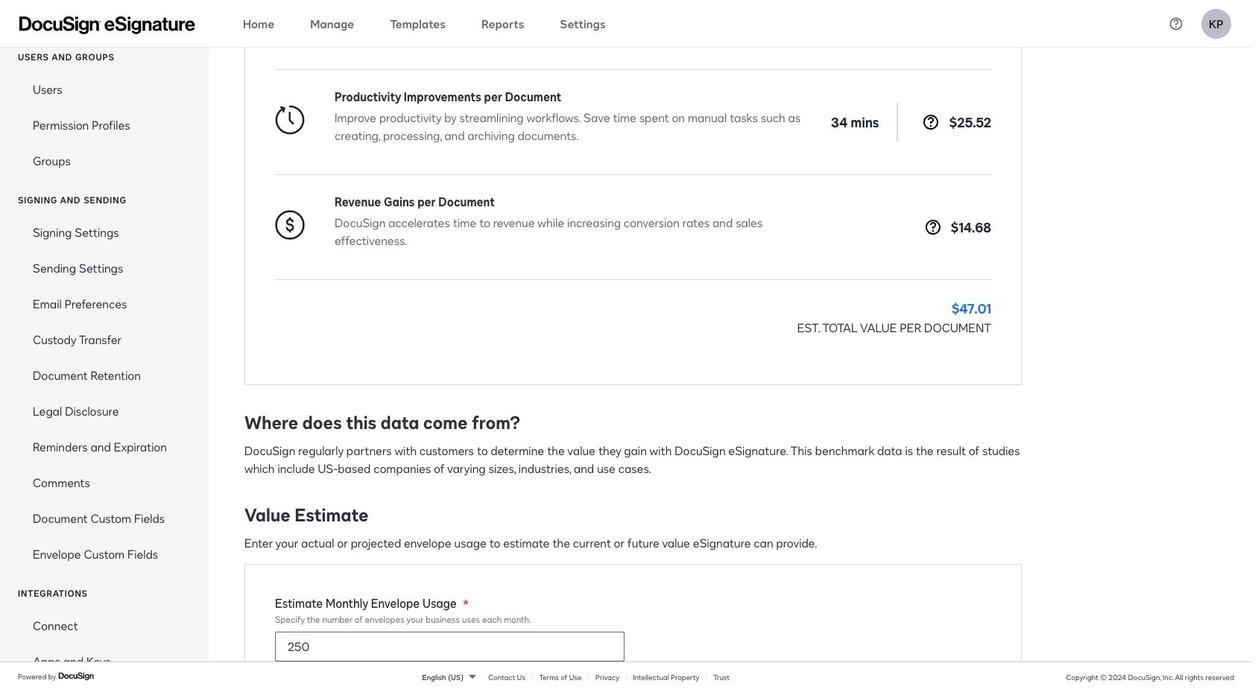 Task type: vqa. For each thing, say whether or not it's contained in the screenshot.
Integrations element
yes



Task type: describe. For each thing, give the bounding box(es) containing it.
docusign admin image
[[19, 16, 195, 34]]

integrations element
[[0, 608, 209, 693]]

revenue gains per document image
[[275, 210, 305, 240]]

productivity improvements per document image
[[275, 105, 305, 135]]



Task type: locate. For each thing, give the bounding box(es) containing it.
None number field
[[276, 633, 624, 661]]

signing and sending element
[[0, 215, 209, 573]]

users and groups element
[[0, 72, 209, 179]]

docusign image
[[58, 671, 96, 683]]



